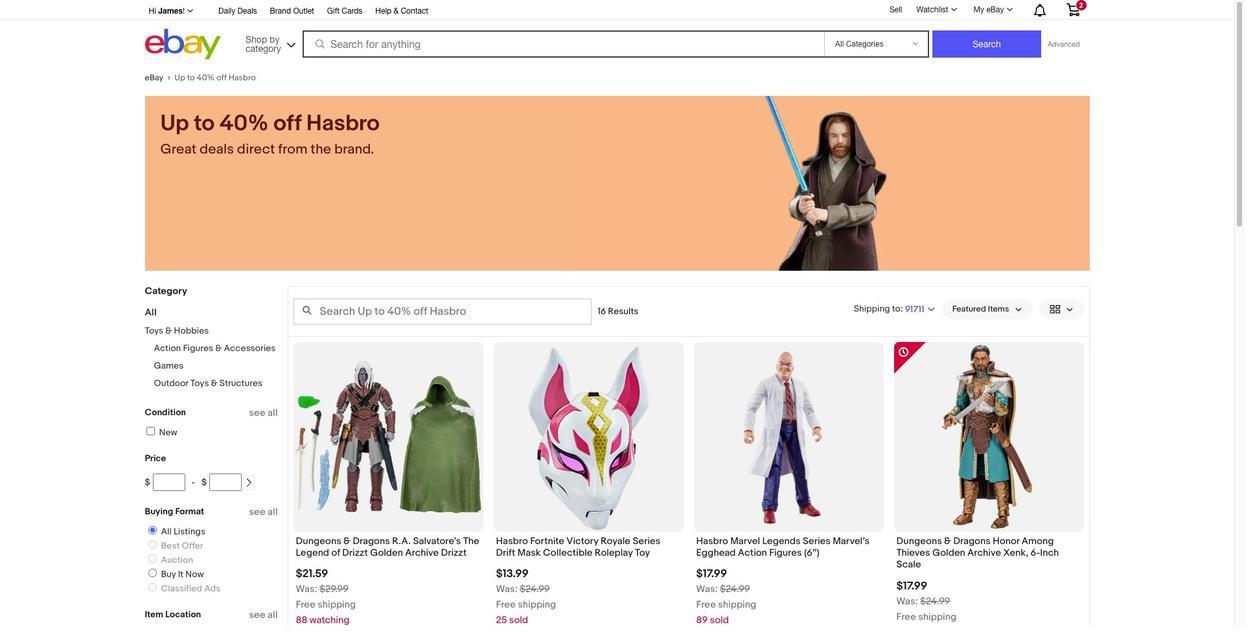 Task type: describe. For each thing, give the bounding box(es) containing it.
results
[[608, 306, 639, 317]]

shipping to : 91711
[[854, 303, 925, 315]]

hi james !
[[149, 6, 185, 16]]

& inside dungeons & dragons r.a. salvatore's the legend of drizzt golden archive drizzt
[[344, 535, 351, 548]]

shop by category button
[[240, 29, 298, 57]]

games link
[[154, 360, 184, 371]]

:
[[901, 303, 903, 314]]

my ebay
[[974, 5, 1004, 14]]

shop by category banner
[[142, 0, 1090, 63]]

archive inside the dungeons & dragons honor among thieves golden archive xenk, 6-inch scale
[[968, 547, 1001, 559]]

dungeons for $17.99
[[897, 535, 942, 548]]

outdoor toys & structures link
[[154, 378, 263, 389]]

(6")
[[804, 547, 820, 559]]

marvel's
[[833, 535, 870, 548]]

honor
[[993, 535, 1020, 548]]

shipping for $21.59
[[318, 599, 356, 611]]

$17.99 was: $24.99 free shipping
[[897, 580, 957, 623]]

$21.59
[[296, 568, 328, 581]]

golden inside dungeons & dragons r.a. salvatore's the legend of drizzt golden archive drizzt
[[370, 547, 403, 559]]

dungeons for $21.59
[[296, 535, 341, 548]]

2 drizzt from the left
[[441, 547, 467, 559]]

40% for up to 40% off hasbro great deals direct from the brand.
[[220, 110, 269, 137]]

it
[[178, 569, 184, 580]]

$24.99 inside $17.99 was: $24.99 free shipping
[[920, 595, 951, 608]]

auction link
[[143, 555, 196, 566]]

buy it now link
[[143, 569, 206, 580]]

of
[[331, 547, 340, 559]]

up to 40% off hasbro main content
[[134, 63, 1100, 627]]

hi
[[149, 6, 156, 16]]

& left hobbies
[[165, 325, 172, 336]]

see all button for item location
[[249, 609, 278, 622]]

up to 40% off hasbro
[[174, 73, 256, 83]]

action figures & accessories link
[[154, 343, 276, 354]]

action inside hasbro marvel legends series marvel's egghead action figures (6")
[[738, 547, 767, 559]]

free for $21.59
[[296, 599, 316, 611]]

roleplay
[[595, 547, 633, 559]]

1 vertical spatial toys
[[190, 378, 209, 389]]

shipping inside $17.99 was: $24.99 free shipping
[[919, 611, 957, 623]]

items
[[988, 304, 1009, 314]]

james
[[158, 6, 183, 16]]

brand.
[[334, 141, 374, 158]]

shipping for $13.99
[[518, 599, 556, 611]]

outlet
[[293, 6, 314, 16]]

egghead
[[696, 547, 736, 559]]

all for item location
[[268, 609, 278, 622]]

series inside hasbro marvel legends series marvel's egghead action figures (6")
[[803, 535, 831, 548]]

all for all listings
[[161, 526, 172, 537]]

new link
[[144, 427, 177, 438]]

victory
[[567, 535, 599, 548]]

$13.99
[[496, 568, 529, 581]]

item location
[[145, 609, 201, 620]]

featured items
[[953, 304, 1009, 314]]

hasbro fortnite victory royale series drift mask collectible roleplay toy image
[[494, 342, 683, 532]]

fortnite
[[530, 535, 564, 548]]

by
[[270, 34, 280, 44]]

!
[[183, 6, 185, 16]]

sold for $17.99
[[710, 615, 729, 627]]

ebay inside the up to 40% off hasbro main content
[[145, 73, 163, 83]]

all listings
[[161, 526, 205, 537]]

mask
[[518, 547, 541, 559]]

games
[[154, 360, 184, 371]]

was: for $21.59
[[296, 584, 317, 596]]

free for $13.99
[[496, 599, 516, 611]]

among
[[1022, 535, 1054, 548]]

hobbies
[[174, 325, 209, 336]]

ebay link
[[145, 73, 174, 83]]

deals
[[238, 6, 257, 16]]

see all button for condition
[[249, 407, 278, 419]]

gift cards
[[327, 6, 363, 16]]

6-
[[1031, 547, 1040, 559]]

category
[[246, 43, 281, 53]]

hasbro inside up to 40% off hasbro great deals direct from the brand.
[[306, 110, 380, 137]]

buy it now
[[161, 569, 204, 580]]

Auction radio
[[148, 555, 157, 563]]

auction
[[161, 555, 193, 566]]

40% for up to 40% off hasbro
[[197, 73, 215, 83]]

outdoor
[[154, 378, 188, 389]]

hasbro inside hasbro marvel legends series marvel's egghead action figures (6")
[[696, 535, 728, 548]]

royale
[[601, 535, 631, 548]]

contact
[[401, 6, 428, 16]]

ads
[[204, 583, 221, 594]]

archive inside dungeons & dragons r.a. salvatore's the legend of drizzt golden archive drizzt
[[405, 547, 439, 559]]

Best Offer radio
[[148, 541, 157, 549]]

dragons for $17.99
[[954, 535, 991, 548]]

best offer
[[161, 541, 203, 552]]

Classified Ads radio
[[148, 583, 157, 592]]

$ for minimum value text box
[[145, 477, 150, 488]]

dungeons & dragons r.a. salvatore's the legend of drizzt golden archive drizzt link
[[296, 535, 481, 563]]

format
[[175, 506, 204, 517]]

my ebay link
[[967, 2, 1019, 17]]

r.a.
[[392, 535, 411, 548]]

off for up to 40% off hasbro great deals direct from the brand.
[[273, 110, 301, 137]]

was: for $13.99
[[496, 584, 518, 596]]

buying format
[[145, 506, 204, 517]]

was: inside $17.99 was: $24.99 free shipping
[[897, 595, 918, 608]]

thieves
[[897, 547, 930, 559]]

shipping for $17.99
[[718, 599, 756, 611]]

watchlist link
[[910, 2, 963, 17]]

submit price range image
[[245, 478, 254, 488]]

see for item location
[[249, 609, 266, 622]]

collectible
[[543, 547, 593, 559]]

All Listings radio
[[148, 526, 157, 535]]

to for shipping to : 91711
[[892, 303, 901, 314]]

off for up to 40% off hasbro
[[216, 73, 227, 83]]

from
[[278, 141, 308, 158]]

toys & hobbies link
[[145, 325, 209, 336]]

watchlist
[[917, 5, 949, 14]]

scale
[[897, 559, 921, 571]]

hasbro down category
[[229, 73, 256, 83]]

& left accessories
[[215, 343, 222, 354]]

series inside hasbro fortnite victory royale series drift mask collectible roleplay toy
[[633, 535, 661, 548]]

figures inside all toys & hobbies action figures & accessories games outdoor toys & structures
[[183, 343, 213, 354]]



Task type: locate. For each thing, give the bounding box(es) containing it.
up for up to 40% off hasbro great deals direct from the brand.
[[160, 110, 189, 137]]

action inside all toys & hobbies action figures & accessories games outdoor toys & structures
[[154, 343, 181, 354]]

golden inside the dungeons & dragons honor among thieves golden archive xenk, 6-inch scale
[[933, 547, 966, 559]]

xenk,
[[1004, 547, 1029, 559]]

1 vertical spatial all
[[161, 526, 172, 537]]

hasbro up the brand. on the top
[[306, 110, 380, 137]]

action
[[154, 343, 181, 354], [738, 547, 767, 559]]

0 horizontal spatial golden
[[370, 547, 403, 559]]

& inside the dungeons & dragons honor among thieves golden archive xenk, 6-inch scale
[[944, 535, 951, 548]]

$24.99 inside $17.99 was: $24.99 free shipping 89 sold
[[720, 584, 750, 596]]

0 vertical spatial action
[[154, 343, 181, 354]]

dungeons up $21.59
[[296, 535, 341, 548]]

classified ads link
[[143, 583, 223, 594]]

up
[[174, 73, 185, 83], [160, 110, 189, 137]]

was: inside $13.99 was: $24.99 free shipping 25 sold
[[496, 584, 518, 596]]

1 vertical spatial ebay
[[145, 73, 163, 83]]

see down submit price range icon
[[249, 506, 266, 518]]

1 vertical spatial figures
[[769, 547, 802, 559]]

1 vertical spatial action
[[738, 547, 767, 559]]

shipping
[[318, 599, 356, 611], [518, 599, 556, 611], [718, 599, 756, 611], [919, 611, 957, 623]]

best offer link
[[143, 541, 206, 552]]

0 horizontal spatial archive
[[405, 547, 439, 559]]

0 horizontal spatial series
[[633, 535, 661, 548]]

2 vertical spatial see all
[[249, 609, 278, 622]]

$ left minimum value text box
[[145, 477, 150, 488]]

to right the 'ebay' link
[[187, 73, 195, 83]]

to up 'deals'
[[194, 110, 215, 137]]

16 results
[[598, 306, 639, 317]]

$21.59 was: $29.99 free shipping 88 watching
[[296, 568, 356, 627]]

shipping down $13.99
[[518, 599, 556, 611]]

shop
[[246, 34, 267, 44]]

dragons
[[353, 535, 390, 548], [954, 535, 991, 548]]

$17.99 down scale in the bottom right of the page
[[897, 580, 928, 593]]

sold right '25'
[[509, 615, 528, 627]]

3 all from the top
[[268, 609, 278, 622]]

hasbro marvel legends series marvel's egghead action figures (6") image
[[694, 342, 884, 532]]

1 horizontal spatial golden
[[933, 547, 966, 559]]

hasbro marvel legends series marvel's egghead action figures (6")
[[696, 535, 870, 559]]

was: down scale in the bottom right of the page
[[897, 595, 918, 608]]

1 horizontal spatial $17.99
[[897, 580, 928, 593]]

1 horizontal spatial sold
[[710, 615, 729, 627]]

shipping inside $17.99 was: $24.99 free shipping 89 sold
[[718, 599, 756, 611]]

free up 88
[[296, 599, 316, 611]]

1 horizontal spatial action
[[738, 547, 767, 559]]

0 horizontal spatial all
[[145, 307, 157, 319]]

Search for anything text field
[[305, 32, 822, 56]]

1 vertical spatial all
[[268, 506, 278, 518]]

dungeons inside dungeons & dragons r.a. salvatore's the legend of drizzt golden archive drizzt
[[296, 535, 341, 548]]

1 horizontal spatial archive
[[968, 547, 1001, 559]]

$17.99 inside $17.99 was: $24.99 free shipping
[[897, 580, 928, 593]]

toy
[[635, 547, 650, 559]]

1 horizontal spatial all
[[161, 526, 172, 537]]

free inside $17.99 was: $24.99 free shipping
[[897, 611, 916, 623]]

0 horizontal spatial off
[[216, 73, 227, 83]]

0 horizontal spatial dungeons
[[296, 535, 341, 548]]

0 vertical spatial see all button
[[249, 407, 278, 419]]

see
[[249, 407, 266, 419], [249, 506, 266, 518], [249, 609, 266, 622]]

help & contact link
[[375, 5, 428, 19]]

see left 88
[[249, 609, 266, 622]]

see all for buying format
[[249, 506, 278, 518]]

brand outlet
[[270, 6, 314, 16]]

1 golden from the left
[[370, 547, 403, 559]]

daily deals
[[218, 6, 257, 16]]

1 vertical spatial see all
[[249, 506, 278, 518]]

& left structures
[[211, 378, 218, 389]]

drizzt
[[342, 547, 368, 559], [441, 547, 467, 559]]

toys right outdoor
[[190, 378, 209, 389]]

see down structures
[[249, 407, 266, 419]]

see for buying format
[[249, 506, 266, 518]]

condition
[[145, 407, 186, 418]]

$24.99 for $17.99
[[720, 584, 750, 596]]

cards
[[342, 6, 363, 16]]

dungeons
[[296, 535, 341, 548], [897, 535, 942, 548]]

1 series from the left
[[633, 535, 661, 548]]

item
[[145, 609, 163, 620]]

0 vertical spatial toys
[[145, 325, 163, 336]]

2 dungeons from the left
[[897, 535, 942, 548]]

featured items button
[[942, 299, 1033, 320]]

2 all from the top
[[268, 506, 278, 518]]

see all for item location
[[249, 609, 278, 622]]

$ for maximum value text field
[[202, 477, 207, 488]]

all for condition
[[268, 407, 278, 419]]

to left 91711 at the right
[[892, 303, 901, 314]]

gift
[[327, 6, 340, 16]]

1 see from the top
[[249, 407, 266, 419]]

hasbro fortnite victory royale series drift mask collectible roleplay toy
[[496, 535, 661, 559]]

see all button down submit price range icon
[[249, 506, 278, 518]]

archive left the
[[405, 547, 439, 559]]

see all button left 88
[[249, 609, 278, 622]]

shipping inside $21.59 was: $29.99 free shipping 88 watching
[[318, 599, 356, 611]]

Maximum Value text field
[[210, 474, 242, 491]]

dungeons & dragons r.a. salvatore's the legend of drizzt golden archive drizzt
[[296, 535, 479, 559]]

0 vertical spatial all
[[268, 407, 278, 419]]

was: up 89
[[696, 584, 718, 596]]

& right of
[[344, 535, 351, 548]]

dragons left r.a.
[[353, 535, 390, 548]]

dungeons & dragons honor among thieves golden archive xenk, 6-inch scale link
[[897, 535, 1081, 575]]

daily deals link
[[218, 5, 257, 19]]

$ right "-"
[[202, 477, 207, 488]]

figures down hobbies
[[183, 343, 213, 354]]

0 horizontal spatial ebay
[[145, 73, 163, 83]]

0 horizontal spatial $
[[145, 477, 150, 488]]

all down category
[[145, 307, 157, 319]]

free inside $17.99 was: $24.99 free shipping 89 sold
[[696, 599, 716, 611]]

toys
[[145, 325, 163, 336], [190, 378, 209, 389]]

inch
[[1040, 547, 1059, 559]]

1 archive from the left
[[405, 547, 439, 559]]

was: for $17.99
[[696, 584, 718, 596]]

see all down structures
[[249, 407, 278, 419]]

ebay
[[987, 5, 1004, 14], [145, 73, 163, 83]]

$24.99 inside $13.99 was: $24.99 free shipping 25 sold
[[520, 584, 550, 596]]

sold inside $17.99 was: $24.99 free shipping 89 sold
[[710, 615, 729, 627]]

buy
[[161, 569, 176, 580]]

series
[[633, 535, 661, 548], [803, 535, 831, 548]]

0 vertical spatial off
[[216, 73, 227, 83]]

2 $ from the left
[[202, 477, 207, 488]]

free inside $13.99 was: $24.99 free shipping 25 sold
[[496, 599, 516, 611]]

1 drizzt from the left
[[342, 547, 368, 559]]

1 all from the top
[[268, 407, 278, 419]]

New checkbox
[[146, 427, 155, 436]]

shipping
[[854, 303, 890, 314]]

2 vertical spatial to
[[892, 303, 901, 314]]

1 dragons from the left
[[353, 535, 390, 548]]

1 horizontal spatial ebay
[[987, 5, 1004, 14]]

0 vertical spatial figures
[[183, 343, 213, 354]]

Minimum Value text field
[[153, 474, 185, 491]]

1 horizontal spatial 40%
[[220, 110, 269, 137]]

0 horizontal spatial 40%
[[197, 73, 215, 83]]

all for all toys & hobbies action figures & accessories games outdoor toys & structures
[[145, 307, 157, 319]]

2 see from the top
[[249, 506, 266, 518]]

view: gallery view image
[[1050, 302, 1074, 316]]

direct
[[237, 141, 275, 158]]

3 see all button from the top
[[249, 609, 278, 622]]

1 horizontal spatial $
[[202, 477, 207, 488]]

1 $ from the left
[[145, 477, 150, 488]]

0 vertical spatial ebay
[[987, 5, 1004, 14]]

0 vertical spatial all
[[145, 307, 157, 319]]

help & contact
[[375, 6, 428, 16]]

2 golden from the left
[[933, 547, 966, 559]]

0 horizontal spatial drizzt
[[342, 547, 368, 559]]

salvatore's
[[413, 535, 461, 548]]

sold inside $13.99 was: $24.99 free shipping 25 sold
[[509, 615, 528, 627]]

1 vertical spatial see all button
[[249, 506, 278, 518]]

1 dungeons from the left
[[296, 535, 341, 548]]

$17.99 was: $24.99 free shipping 89 sold
[[696, 568, 756, 627]]

0 vertical spatial 40%
[[197, 73, 215, 83]]

help
[[375, 6, 392, 16]]

action up "games" link
[[154, 343, 181, 354]]

free down scale in the bottom right of the page
[[897, 611, 916, 623]]

1 horizontal spatial $24.99
[[720, 584, 750, 596]]

$24.99 down $13.99
[[520, 584, 550, 596]]

$24.99 down scale in the bottom right of the page
[[920, 595, 951, 608]]

$24.99 down egghead
[[720, 584, 750, 596]]

the
[[463, 535, 479, 548]]

featured
[[953, 304, 986, 314]]

0 vertical spatial see
[[249, 407, 266, 419]]

sell
[[890, 5, 902, 14]]

2 horizontal spatial $24.99
[[920, 595, 951, 608]]

25
[[496, 615, 507, 627]]

ebay inside account navigation
[[987, 5, 1004, 14]]

ebay right my
[[987, 5, 1004, 14]]

dragons inside dungeons & dragons r.a. salvatore's the legend of drizzt golden archive drizzt
[[353, 535, 390, 548]]

shipping down $29.99
[[318, 599, 356, 611]]

great
[[160, 141, 197, 158]]

0 horizontal spatial sold
[[509, 615, 528, 627]]

structures
[[220, 378, 263, 389]]

hasbro up $13.99
[[496, 535, 528, 548]]

dungeons inside the dungeons & dragons honor among thieves golden archive xenk, 6-inch scale
[[897, 535, 942, 548]]

2 dragons from the left
[[954, 535, 991, 548]]

shipping down egghead
[[718, 599, 756, 611]]

1 horizontal spatial drizzt
[[441, 547, 467, 559]]

2 vertical spatial see all button
[[249, 609, 278, 622]]

$24.99 for $13.99
[[520, 584, 550, 596]]

golden right of
[[370, 547, 403, 559]]

1 see all from the top
[[249, 407, 278, 419]]

2 link
[[1059, 0, 1088, 19]]

see all button
[[249, 407, 278, 419], [249, 506, 278, 518], [249, 609, 278, 622]]

1 horizontal spatial dragons
[[954, 535, 991, 548]]

0 horizontal spatial toys
[[145, 325, 163, 336]]

see all for condition
[[249, 407, 278, 419]]

sold right 89
[[710, 615, 729, 627]]

hasbro marvel legends series marvel's egghead action figures (6") link
[[696, 535, 881, 563]]

all right all listings 'option'
[[161, 526, 172, 537]]

2 archive from the left
[[968, 547, 1001, 559]]

all for buying format
[[268, 506, 278, 518]]

see for condition
[[249, 407, 266, 419]]

1 horizontal spatial toys
[[190, 378, 209, 389]]

free
[[296, 599, 316, 611], [496, 599, 516, 611], [696, 599, 716, 611], [897, 611, 916, 623]]

see all down submit price range icon
[[249, 506, 278, 518]]

see all button down structures
[[249, 407, 278, 419]]

golden right thieves
[[933, 547, 966, 559]]

3 see all from the top
[[249, 609, 278, 622]]

all inside all toys & hobbies action figures & accessories games outdoor toys & structures
[[145, 307, 157, 319]]

dungeons & dragons honor among thieves golden archive xenk, 6-inch scale image
[[894, 342, 1084, 532]]

up to 40% off hasbro great deals direct from the brand.
[[160, 110, 380, 158]]

shipping inside $13.99 was: $24.99 free shipping 25 sold
[[518, 599, 556, 611]]

my
[[974, 5, 985, 14]]

40% inside up to 40% off hasbro great deals direct from the brand.
[[220, 110, 269, 137]]

& inside account navigation
[[394, 6, 399, 16]]

series left marvel's
[[803, 535, 831, 548]]

figures left (6")
[[769, 547, 802, 559]]

hasbro inside hasbro fortnite victory royale series drift mask collectible roleplay toy
[[496, 535, 528, 548]]

1 vertical spatial 40%
[[220, 110, 269, 137]]

figures inside hasbro marvel legends series marvel's egghead action figures (6")
[[769, 547, 802, 559]]

dungeons up scale in the bottom right of the page
[[897, 535, 942, 548]]

legends
[[762, 535, 801, 548]]

see all button for buying format
[[249, 506, 278, 518]]

dragons left the honor
[[954, 535, 991, 548]]

1 vertical spatial see
[[249, 506, 266, 518]]

0 horizontal spatial figures
[[183, 343, 213, 354]]

0 horizontal spatial $17.99
[[696, 568, 727, 581]]

1 horizontal spatial off
[[273, 110, 301, 137]]

40% up direct
[[220, 110, 269, 137]]

brand
[[270, 6, 291, 16]]

deals
[[200, 141, 234, 158]]

offer
[[182, 541, 203, 552]]

classified ads
[[161, 583, 221, 594]]

drift
[[496, 547, 515, 559]]

2
[[1079, 1, 1083, 9]]

brand outlet link
[[270, 5, 314, 19]]

to inside "shipping to : 91711"
[[892, 303, 901, 314]]

1 horizontal spatial figures
[[769, 547, 802, 559]]

0 horizontal spatial $24.99
[[520, 584, 550, 596]]

legend
[[296, 547, 329, 559]]

series right royale
[[633, 535, 661, 548]]

dragons inside the dungeons & dragons honor among thieves golden archive xenk, 6-inch scale
[[954, 535, 991, 548]]

off inside up to 40% off hasbro great deals direct from the brand.
[[273, 110, 301, 137]]

up inside up to 40% off hasbro great deals direct from the brand.
[[160, 110, 189, 137]]

1 horizontal spatial series
[[803, 535, 831, 548]]

2 series from the left
[[803, 535, 831, 548]]

2 sold from the left
[[710, 615, 729, 627]]

sold for $13.99
[[509, 615, 528, 627]]

None submit
[[933, 30, 1042, 58]]

89
[[696, 615, 708, 627]]

ebay left up to 40% off hasbro
[[145, 73, 163, 83]]

2 vertical spatial see
[[249, 609, 266, 622]]

1 sold from the left
[[509, 615, 528, 627]]

16
[[598, 306, 606, 317]]

shipping down scale in the bottom right of the page
[[919, 611, 957, 623]]

0 vertical spatial to
[[187, 73, 195, 83]]

Enter your search keyword text field
[[293, 299, 591, 325]]

was: inside $17.99 was: $24.99 free shipping 89 sold
[[696, 584, 718, 596]]

40% right the 'ebay' link
[[197, 73, 215, 83]]

$17.99 for $17.99 was: $24.99 free shipping
[[897, 580, 928, 593]]

all toys & hobbies action figures & accessories games outdoor toys & structures
[[145, 307, 276, 389]]

free up '25'
[[496, 599, 516, 611]]

account navigation
[[142, 0, 1090, 20]]

sold
[[509, 615, 528, 627], [710, 615, 729, 627]]

1 vertical spatial up
[[160, 110, 189, 137]]

1 vertical spatial off
[[273, 110, 301, 137]]

toys left hobbies
[[145, 325, 163, 336]]

to inside up to 40% off hasbro great deals direct from the brand.
[[194, 110, 215, 137]]

0 vertical spatial up
[[174, 73, 185, 83]]

free for $17.99
[[696, 599, 716, 611]]

buying
[[145, 506, 173, 517]]

Buy It Now radio
[[148, 569, 157, 577]]

to for up to 40% off hasbro
[[187, 73, 195, 83]]

drizzt left drift
[[441, 547, 467, 559]]

free up 89
[[696, 599, 716, 611]]

was: down $21.59
[[296, 584, 317, 596]]

up for up to 40% off hasbro
[[174, 73, 185, 83]]

all listings link
[[143, 526, 208, 537]]

3 see from the top
[[249, 609, 266, 622]]

listings
[[174, 526, 205, 537]]

dragons for $21.59
[[353, 535, 390, 548]]

$17.99 down egghead
[[696, 568, 727, 581]]

-
[[192, 477, 195, 488]]

gift cards link
[[327, 5, 363, 19]]

location
[[165, 609, 201, 620]]

0 horizontal spatial action
[[154, 343, 181, 354]]

drizzt right of
[[342, 547, 368, 559]]

0 vertical spatial see all
[[249, 407, 278, 419]]

dungeons & dragons honor among thieves golden archive xenk, 6-inch scale
[[897, 535, 1059, 571]]

1 vertical spatial to
[[194, 110, 215, 137]]

was: down $13.99
[[496, 584, 518, 596]]

& right the help
[[394, 6, 399, 16]]

action right egghead
[[738, 547, 767, 559]]

88
[[296, 615, 307, 627]]

$17.99 inside $17.99 was: $24.99 free shipping 89 sold
[[696, 568, 727, 581]]

none submit inside shop by category 'banner'
[[933, 30, 1042, 58]]

see all
[[249, 407, 278, 419], [249, 506, 278, 518], [249, 609, 278, 622]]

2 see all button from the top
[[249, 506, 278, 518]]

0 horizontal spatial dragons
[[353, 535, 390, 548]]

free inside $21.59 was: $29.99 free shipping 88 watching
[[296, 599, 316, 611]]

to
[[187, 73, 195, 83], [194, 110, 215, 137], [892, 303, 901, 314]]

2 see all from the top
[[249, 506, 278, 518]]

$17.99 for $17.99 was: $24.99 free shipping 89 sold
[[696, 568, 727, 581]]

watching
[[310, 615, 350, 627]]

hasbro left the marvel
[[696, 535, 728, 548]]

1 see all button from the top
[[249, 407, 278, 419]]

shop by category
[[246, 34, 281, 53]]

& right thieves
[[944, 535, 951, 548]]

advanced link
[[1042, 31, 1087, 57]]

to for up to 40% off hasbro great deals direct from the brand.
[[194, 110, 215, 137]]

see all left 88
[[249, 609, 278, 622]]

was: inside $21.59 was: $29.99 free shipping 88 watching
[[296, 584, 317, 596]]

2 vertical spatial all
[[268, 609, 278, 622]]

archive left xenk,
[[968, 547, 1001, 559]]

1 horizontal spatial dungeons
[[897, 535, 942, 548]]

marvel
[[731, 535, 760, 548]]

dungeons & dragons r.a. salvatore's the legend of drizzt golden archive drizzt image
[[293, 342, 483, 532]]

hasbro fortnite victory royale series drift mask collectible roleplay toy link
[[496, 535, 681, 563]]



Task type: vqa. For each thing, say whether or not it's contained in the screenshot.
strap
no



